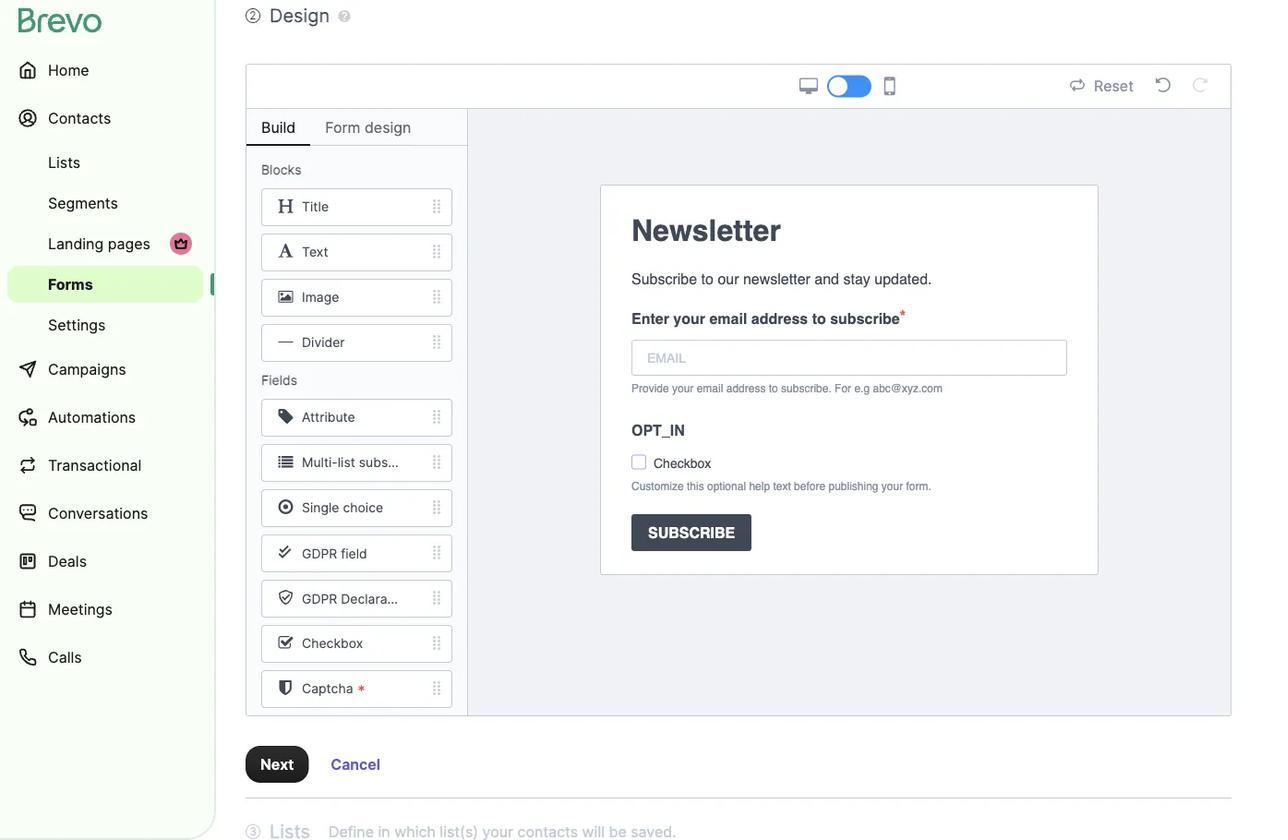 Task type: describe. For each thing, give the bounding box(es) containing it.
lists link
[[7, 144, 203, 181]]

design
[[365, 118, 411, 136]]

newsletter
[[632, 214, 781, 248]]

email for provide
[[697, 382, 724, 395]]

declaration
[[341, 591, 411, 607]]

help
[[749, 480, 770, 493]]

divider
[[302, 335, 345, 351]]

settings
[[48, 316, 106, 334]]

your for provide
[[672, 382, 694, 395]]

enter
[[632, 310, 670, 327]]

address for subscribe.
[[727, 382, 766, 395]]

design
[[270, 4, 330, 27]]

campaigns
[[48, 360, 126, 378]]

forms
[[48, 275, 93, 293]]

subscribe.
[[781, 382, 832, 395]]

pages
[[108, 235, 150, 253]]

subscribe
[[632, 270, 697, 287]]

conversations
[[48, 504, 148, 522]]

build
[[261, 118, 296, 136]]

gdpr declaration
[[302, 591, 411, 607]]

single
[[302, 500, 339, 516]]

form.
[[907, 480, 932, 493]]

transactional link
[[7, 443, 203, 488]]

landing pages
[[48, 235, 150, 253]]

landing
[[48, 235, 104, 253]]

text button
[[247, 234, 467, 272]]

automations link
[[7, 395, 203, 440]]

gdpr for gdpr field
[[302, 546, 337, 562]]

form design link
[[311, 109, 426, 146]]

enter your email address to subscribe
[[632, 310, 900, 327]]

next button
[[246, 746, 309, 783]]

opt_in
[[632, 422, 685, 439]]

this
[[687, 480, 704, 493]]

newsletter
[[743, 270, 811, 287]]

contacts link
[[7, 96, 203, 140]]

deals
[[48, 552, 87, 570]]

for
[[835, 382, 852, 395]]

segments
[[48, 194, 118, 212]]

subscribe
[[830, 310, 900, 327]]

2 vertical spatial your
[[882, 480, 903, 493]]

e.g
[[855, 382, 870, 395]]

field
[[341, 546, 367, 562]]

calls link
[[7, 635, 203, 680]]

address for subscribe
[[752, 310, 808, 327]]

to inside 'text box'
[[702, 270, 714, 287]]

cancel button
[[316, 746, 395, 783]]

to for subscribe.
[[769, 382, 778, 395]]

customize this optional help text before publishing your form.
[[632, 480, 932, 493]]

attribute
[[302, 410, 355, 426]]

deals link
[[7, 539, 203, 584]]

newsletter button
[[617, 201, 1082, 260]]

provide
[[632, 382, 669, 395]]

attribute button
[[247, 399, 467, 437]]

and
[[815, 270, 840, 287]]

single choice button
[[247, 490, 467, 527]]

subscribe button
[[617, 507, 1082, 559]]

our
[[718, 270, 739, 287]]

lists
[[48, 153, 81, 171]]

customize
[[632, 480, 684, 493]]

abc@xyz.com
[[873, 382, 943, 395]]

stay
[[844, 270, 871, 287]]

image button
[[247, 279, 467, 317]]

automations
[[48, 408, 136, 426]]

gdpr field
[[302, 546, 367, 562]]

left___rvooi image
[[174, 236, 188, 251]]



Task type: locate. For each thing, give the bounding box(es) containing it.
2 gdpr from the top
[[302, 591, 337, 607]]

meetings
[[48, 600, 113, 618]]

None text field
[[632, 340, 1068, 376]]

1 vertical spatial gdpr
[[302, 591, 337, 607]]

form design
[[325, 118, 411, 136]]

list
[[338, 455, 355, 471]]

your right provide
[[672, 382, 694, 395]]

0 vertical spatial to
[[702, 270, 714, 287]]

to
[[702, 270, 714, 287], [812, 310, 826, 327], [769, 382, 778, 395]]

before
[[794, 480, 826, 493]]

subscribe
[[648, 524, 735, 541]]

1 gdpr from the top
[[302, 546, 337, 562]]

email for enter
[[710, 310, 748, 327]]

fields
[[261, 373, 297, 388]]

1 vertical spatial to
[[812, 310, 826, 327]]

landing pages link
[[7, 225, 203, 262]]

optional
[[707, 480, 746, 493]]

0 vertical spatial email
[[710, 310, 748, 327]]

1 vertical spatial checkbox
[[302, 636, 363, 652]]

gdpr down gdpr field at bottom left
[[302, 591, 337, 607]]

checkbox up 'captcha'
[[302, 636, 363, 652]]

publishing
[[829, 480, 879, 493]]

forms link
[[7, 266, 203, 303]]

text
[[773, 480, 791, 493]]

to down and
[[812, 310, 826, 327]]

0 horizontal spatial to
[[702, 270, 714, 287]]

campaigns link
[[7, 347, 203, 392]]

subscribe to our newsletter and stay updated. button
[[617, 260, 1082, 297]]

next
[[260, 755, 294, 774]]

blocks
[[261, 162, 302, 178]]

to for subscribe
[[812, 310, 826, 327]]

multi-list subscription
[[302, 455, 434, 471]]

gdpr
[[302, 546, 337, 562], [302, 591, 337, 607]]

3
[[250, 825, 257, 839]]

email down our
[[710, 310, 748, 327]]

divider button
[[247, 324, 467, 362]]

1 vertical spatial address
[[727, 382, 766, 395]]

Newsletter text field
[[632, 209, 1068, 253]]

0 vertical spatial checkbox
[[654, 456, 711, 471]]

2 horizontal spatial to
[[812, 310, 826, 327]]

2 vertical spatial to
[[769, 382, 778, 395]]

choice
[[343, 500, 383, 516]]

Subscribe to our newsletter and stay updated. text field
[[632, 268, 1068, 290]]

email
[[710, 310, 748, 327], [697, 382, 724, 395]]

to left our
[[702, 270, 714, 287]]

home
[[48, 61, 89, 79]]

gdpr declaration button
[[247, 580, 467, 618]]

subscribe to our newsletter and stay updated.
[[632, 270, 932, 287]]

to left subscribe.
[[769, 382, 778, 395]]

address
[[752, 310, 808, 327], [727, 382, 766, 395]]

checkbox up this
[[654, 456, 711, 471]]

form
[[325, 118, 361, 136]]

title button
[[247, 188, 467, 226]]

single choice
[[302, 500, 383, 516]]

meetings link
[[7, 587, 203, 632]]

email right provide
[[697, 382, 724, 395]]

transactional
[[48, 456, 142, 474]]

conversations link
[[7, 491, 203, 536]]

Checkbox text field
[[654, 453, 1063, 473]]

1 horizontal spatial checkbox
[[654, 456, 711, 471]]

0 vertical spatial your
[[674, 310, 706, 327]]

segments link
[[7, 185, 203, 222]]

1 horizontal spatial to
[[769, 382, 778, 395]]

calls
[[48, 648, 82, 666]]

0 vertical spatial address
[[752, 310, 808, 327]]

checkbox button
[[247, 625, 467, 663]]

build link
[[247, 109, 311, 146]]

checkbox inside button
[[302, 636, 363, 652]]

home link
[[7, 48, 203, 92]]

settings link
[[7, 307, 203, 344]]

0 horizontal spatial checkbox
[[302, 636, 363, 652]]

checkbox
[[654, 456, 711, 471], [302, 636, 363, 652]]

checkbox inside text field
[[654, 456, 711, 471]]

reset
[[1094, 77, 1134, 95]]

multi-list subscription button
[[247, 444, 467, 482]]

0 vertical spatial gdpr
[[302, 546, 337, 562]]

subscription
[[359, 455, 434, 471]]

your left "form."
[[882, 480, 903, 493]]

1 vertical spatial your
[[672, 382, 694, 395]]

gdpr field button
[[247, 535, 467, 573]]

title
[[302, 199, 329, 215]]

gdpr for gdpr declaration
[[302, 591, 337, 607]]

image
[[302, 290, 339, 305]]

captcha
[[302, 681, 353, 697]]

updated.
[[875, 270, 932, 287]]

reset button
[[1065, 74, 1140, 98]]

captcha button
[[247, 671, 467, 708]]

text
[[302, 244, 328, 260]]

gdpr left "field" at the bottom of the page
[[302, 546, 337, 562]]

multi-
[[302, 455, 338, 471]]

address left subscribe.
[[727, 382, 766, 395]]

your
[[674, 310, 706, 327], [672, 382, 694, 395], [882, 480, 903, 493]]

1 vertical spatial email
[[697, 382, 724, 395]]

contacts
[[48, 109, 111, 127]]

provide your email address to subscribe. for e.g abc@xyz.com
[[632, 382, 943, 395]]

your for enter
[[674, 310, 706, 327]]

address down subscribe to our newsletter and stay updated.
[[752, 310, 808, 327]]

cancel
[[331, 755, 381, 774]]

2
[[250, 9, 256, 22]]

your right 'enter'
[[674, 310, 706, 327]]



Task type: vqa. For each thing, say whether or not it's contained in the screenshot.
bottommost Add
no



